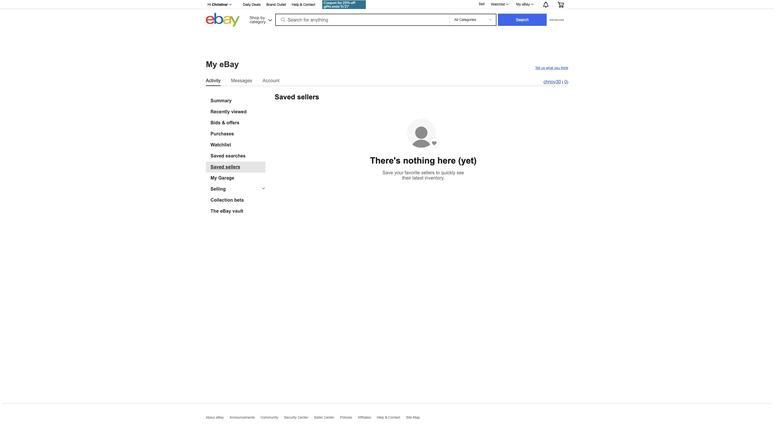 Task type: vqa. For each thing, say whether or not it's contained in the screenshot.
topmost Watchlist
yes



Task type: describe. For each thing, give the bounding box(es) containing it.
bids & offers
[[211, 120, 240, 125]]

there's nothing here (yet)
[[370, 156, 477, 166]]

activity
[[206, 78, 221, 83]]

account link
[[263, 77, 280, 84]]

see
[[457, 170, 465, 175]]

(yet)
[[459, 156, 477, 166]]

site map link
[[407, 416, 426, 423]]

messages
[[231, 78, 252, 83]]

ebay for about ebay link
[[216, 416, 224, 420]]

save
[[383, 170, 394, 175]]

collection beta
[[211, 198, 244, 202]]

latest
[[413, 176, 424, 181]]

about
[[206, 416, 215, 420]]

shop by category banner
[[205, 0, 569, 28]]

collection
[[211, 198, 233, 202]]

saved searches link
[[211, 153, 266, 159]]

security
[[284, 416, 297, 420]]

what
[[547, 66, 554, 70]]

1 horizontal spatial help & contact
[[377, 416, 401, 420]]

about ebay link
[[206, 416, 230, 423]]

1 vertical spatial sellers
[[226, 164, 240, 169]]

community
[[261, 416, 279, 420]]

1 vertical spatial watchlist link
[[211, 142, 266, 148]]

nothing
[[404, 156, 436, 166]]

hi christina !
[[208, 3, 228, 7]]

affiliates link
[[358, 416, 377, 423]]

sellers inside save your favorite sellers to quickly see their latest inventory.
[[422, 170, 435, 175]]

daily
[[243, 3, 251, 7]]

christina
[[212, 3, 227, 7]]

affiliates
[[358, 416, 371, 420]]

brand outlet link
[[267, 2, 286, 8]]

sell link
[[477, 2, 488, 6]]

contact for the left help & contact link
[[304, 3, 316, 7]]

searches
[[226, 153, 246, 158]]

selling button
[[206, 186, 266, 192]]

0 vertical spatial saved
[[275, 93, 296, 101]]

(
[[563, 80, 564, 84]]

the ebay vault link
[[211, 209, 266, 214]]

tell
[[536, 66, 541, 70]]

ebay for my ebay link
[[523, 2, 531, 6]]

activity link
[[206, 77, 221, 84]]

save your favorite sellers to quickly see their latest inventory.
[[383, 170, 465, 181]]

bids & offers link
[[211, 120, 266, 125]]

the ebay vault
[[211, 209, 244, 214]]

daily deals
[[243, 3, 261, 7]]

the
[[211, 209, 219, 214]]

you
[[555, 66, 561, 70]]

inventory.
[[425, 176, 445, 181]]

0 link
[[565, 79, 568, 84]]

about ebay
[[206, 416, 224, 420]]

)
[[568, 80, 569, 84]]

site map
[[407, 416, 420, 420]]

by
[[261, 15, 265, 20]]

my for my ebay link
[[517, 2, 522, 6]]

policies
[[340, 416, 352, 420]]

daily deals link
[[243, 2, 261, 8]]

get an extra 20% off image
[[323, 0, 366, 9]]

community link
[[261, 416, 284, 423]]

1 horizontal spatial watchlist link
[[488, 1, 512, 8]]

Search for anything text field
[[276, 14, 449, 25]]

my for my garage link
[[211, 175, 217, 180]]

watchlist for the bottommost "watchlist" link
[[211, 142, 231, 147]]

here
[[438, 156, 456, 166]]

1 horizontal spatial sellers
[[297, 93, 320, 101]]

seller center
[[314, 416, 335, 420]]

2 vertical spatial &
[[385, 416, 388, 420]]

saved sellers link
[[211, 164, 266, 170]]

offers
[[227, 120, 240, 125]]

0
[[565, 79, 568, 84]]

account navigation
[[205, 0, 569, 10]]

brand outlet
[[267, 3, 286, 7]]

quickly
[[442, 170, 456, 175]]

1 vertical spatial saved sellers
[[211, 164, 240, 169]]

tell us what you think
[[536, 66, 569, 70]]

saved for saved sellers link
[[211, 164, 224, 169]]

saved searches
[[211, 153, 246, 158]]

my garage link
[[211, 175, 266, 181]]

!
[[227, 3, 228, 7]]

your
[[395, 170, 404, 175]]



Task type: locate. For each thing, give the bounding box(es) containing it.
0 horizontal spatial help & contact
[[292, 3, 316, 7]]

my ebay
[[517, 2, 531, 6], [206, 60, 239, 69]]

watchlist right sell link
[[492, 2, 506, 6]]

my ebay link
[[514, 1, 537, 8]]

shop
[[250, 15, 260, 20]]

advanced
[[550, 18, 565, 22]]

help & contact
[[292, 3, 316, 7], [377, 416, 401, 420]]

saved
[[275, 93, 296, 101], [211, 153, 224, 158], [211, 164, 224, 169]]

my ebay inside there's nothing here (yet) main content
[[206, 60, 239, 69]]

2 vertical spatial sellers
[[422, 170, 435, 175]]

0 vertical spatial my ebay
[[517, 2, 531, 6]]

recently viewed
[[211, 109, 247, 114]]

chriov30 ( 0 )
[[544, 79, 569, 84]]

bids
[[211, 120, 221, 125]]

saved sellers
[[275, 93, 320, 101], [211, 164, 240, 169]]

center right seller
[[324, 416, 335, 420]]

tell us what you think link
[[536, 66, 569, 70]]

0 horizontal spatial watchlist link
[[211, 142, 266, 148]]

saved left searches
[[211, 153, 224, 158]]

contact right the outlet
[[304, 3, 316, 7]]

to
[[436, 170, 440, 175]]

policies link
[[340, 416, 358, 423]]

1 horizontal spatial help
[[377, 416, 384, 420]]

1 vertical spatial help & contact link
[[377, 416, 407, 423]]

1 vertical spatial watchlist
[[211, 142, 231, 147]]

center for security center
[[298, 416, 308, 420]]

shop by category button
[[247, 13, 274, 25]]

sell
[[479, 2, 485, 6]]

category
[[250, 19, 266, 24]]

1 vertical spatial my
[[206, 60, 217, 69]]

1 vertical spatial help & contact
[[377, 416, 401, 420]]

2 center from the left
[[324, 416, 335, 420]]

my ebay inside my ebay link
[[517, 2, 531, 6]]

help inside account navigation
[[292, 3, 299, 7]]

1 horizontal spatial contact
[[389, 416, 401, 420]]

deals
[[252, 3, 261, 7]]

saved up the my garage
[[211, 164, 224, 169]]

vault
[[233, 209, 244, 214]]

us
[[542, 66, 546, 70]]

1 center from the left
[[298, 416, 308, 420]]

0 vertical spatial help & contact link
[[292, 2, 316, 8]]

0 horizontal spatial center
[[298, 416, 308, 420]]

seller center link
[[314, 416, 340, 423]]

favorite
[[405, 170, 420, 175]]

watchlist down purchases
[[211, 142, 231, 147]]

0 horizontal spatial &
[[222, 120, 225, 125]]

None submit
[[499, 14, 547, 26]]

announcements
[[230, 416, 255, 420]]

think
[[562, 66, 569, 70]]

contact inside account navigation
[[304, 3, 316, 7]]

1 vertical spatial help
[[377, 416, 384, 420]]

there's nothing here (yet) main content
[[2, 28, 773, 400]]

watchlist for the right "watchlist" link
[[492, 2, 506, 6]]

sellers
[[297, 93, 320, 101], [226, 164, 240, 169], [422, 170, 435, 175]]

account
[[263, 78, 280, 83]]

1 horizontal spatial center
[[324, 416, 335, 420]]

0 horizontal spatial help & contact link
[[292, 2, 316, 8]]

0 horizontal spatial sellers
[[226, 164, 240, 169]]

1 horizontal spatial my ebay
[[517, 2, 531, 6]]

contact left site
[[389, 416, 401, 420]]

1 horizontal spatial help & contact link
[[377, 416, 407, 423]]

security center
[[284, 416, 308, 420]]

summary
[[211, 98, 232, 103]]

recently
[[211, 109, 230, 114]]

& right the bids
[[222, 120, 225, 125]]

0 horizontal spatial my ebay
[[206, 60, 239, 69]]

saved inside saved sellers link
[[211, 164, 224, 169]]

2 vertical spatial saved
[[211, 164, 224, 169]]

0 vertical spatial watchlist link
[[488, 1, 512, 8]]

purchases
[[211, 131, 234, 136]]

viewed
[[231, 109, 247, 114]]

2 vertical spatial my
[[211, 175, 217, 180]]

& right the outlet
[[300, 3, 303, 7]]

chriov30
[[544, 79, 562, 84]]

0 vertical spatial contact
[[304, 3, 316, 7]]

0 horizontal spatial watchlist
[[211, 142, 231, 147]]

watchlist
[[492, 2, 506, 6], [211, 142, 231, 147]]

help & contact link left the map
[[377, 416, 407, 423]]

ebay inside account navigation
[[523, 2, 531, 6]]

map
[[413, 416, 420, 420]]

0 vertical spatial sellers
[[297, 93, 320, 101]]

site
[[407, 416, 413, 420]]

1 vertical spatial saved
[[211, 153, 224, 158]]

center
[[298, 416, 308, 420], [324, 416, 335, 420]]

0 horizontal spatial saved sellers
[[211, 164, 240, 169]]

brand
[[267, 3, 276, 7]]

2 horizontal spatial &
[[385, 416, 388, 420]]

& inside account navigation
[[300, 3, 303, 7]]

help right the outlet
[[292, 3, 299, 7]]

summary link
[[211, 98, 266, 103]]

0 vertical spatial help
[[292, 3, 299, 7]]

1 horizontal spatial &
[[300, 3, 303, 7]]

advanced link
[[547, 14, 567, 26]]

1 horizontal spatial saved sellers
[[275, 93, 320, 101]]

saved down account link
[[275, 93, 296, 101]]

help right affiliates
[[377, 416, 384, 420]]

0 vertical spatial saved sellers
[[275, 93, 320, 101]]

contact for the rightmost help & contact link
[[389, 416, 401, 420]]

help & contact inside account navigation
[[292, 3, 316, 7]]

watchlist link right sell link
[[488, 1, 512, 8]]

center right security on the left bottom
[[298, 416, 308, 420]]

0 vertical spatial my
[[517, 2, 522, 6]]

&
[[300, 3, 303, 7], [222, 120, 225, 125], [385, 416, 388, 420]]

garage
[[219, 175, 235, 180]]

my
[[517, 2, 522, 6], [206, 60, 217, 69], [211, 175, 217, 180]]

selling
[[211, 186, 226, 191]]

1 vertical spatial contact
[[389, 416, 401, 420]]

watchlist inside account navigation
[[492, 2, 506, 6]]

0 horizontal spatial contact
[[304, 3, 316, 7]]

there's
[[370, 156, 401, 166]]

watchlist link
[[488, 1, 512, 8], [211, 142, 266, 148]]

0 vertical spatial watchlist
[[492, 2, 506, 6]]

center for seller center
[[324, 416, 335, 420]]

their
[[403, 176, 412, 181]]

messages link
[[231, 77, 252, 84]]

watchlist inside there's nothing here (yet) main content
[[211, 142, 231, 147]]

2 horizontal spatial sellers
[[422, 170, 435, 175]]

beta
[[235, 198, 244, 202]]

& inside there's nothing here (yet) main content
[[222, 120, 225, 125]]

your shopping cart image
[[558, 2, 565, 8]]

help & contact right the outlet
[[292, 3, 316, 7]]

security center link
[[284, 416, 314, 423]]

my inside account navigation
[[517, 2, 522, 6]]

& right the affiliates link
[[385, 416, 388, 420]]

0 vertical spatial help & contact
[[292, 3, 316, 7]]

recently viewed link
[[211, 109, 266, 114]]

purchases link
[[211, 131, 266, 136]]

outlet
[[277, 3, 286, 7]]

seller
[[314, 416, 323, 420]]

ebay
[[523, 2, 531, 6], [220, 60, 239, 69], [220, 209, 231, 214], [216, 416, 224, 420]]

1 vertical spatial &
[[222, 120, 225, 125]]

hi
[[208, 3, 211, 7]]

1 horizontal spatial watchlist
[[492, 2, 506, 6]]

my garage
[[211, 175, 235, 180]]

chriov30 link
[[544, 79, 562, 84]]

ebay for the ebay vault link
[[220, 209, 231, 214]]

none submit inside shop by category "banner"
[[499, 14, 547, 26]]

help & contact link
[[292, 2, 316, 8], [377, 416, 407, 423]]

saved inside saved searches link
[[211, 153, 224, 158]]

0 horizontal spatial help
[[292, 3, 299, 7]]

saved for saved searches link
[[211, 153, 224, 158]]

announcements link
[[230, 416, 261, 423]]

1 vertical spatial my ebay
[[206, 60, 239, 69]]

shop by category
[[250, 15, 266, 24]]

help & contact left site
[[377, 416, 401, 420]]

help & contact link right the outlet
[[292, 2, 316, 8]]

watchlist link up saved searches link
[[211, 142, 266, 148]]

0 vertical spatial &
[[300, 3, 303, 7]]



